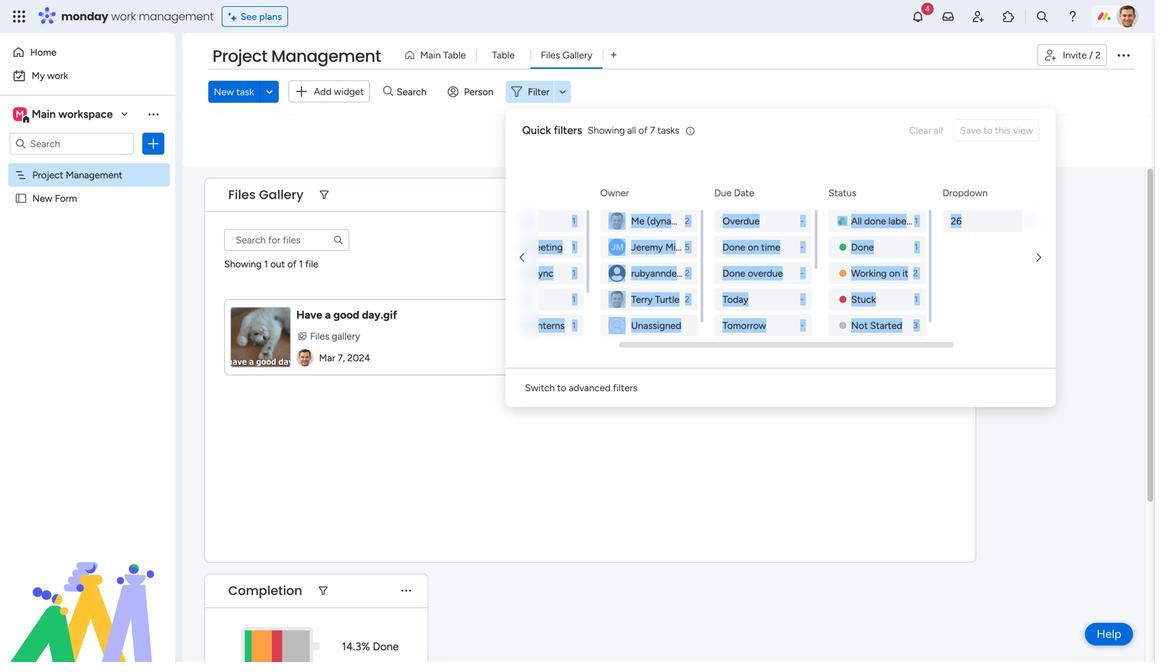 Task type: locate. For each thing, give the bounding box(es) containing it.
work right monday
[[111, 9, 136, 24]]

public board image
[[14, 192, 28, 205]]

showing
[[588, 124, 625, 136], [224, 258, 262, 270]]

2 inside 'status' group
[[913, 268, 918, 278]]

files gallery up arrow down image
[[541, 49, 593, 61]]

0 horizontal spatial management
[[66, 169, 122, 181]]

labels
[[889, 215, 913, 227]]

have a good day .gif
[[296, 308, 397, 321]]

Search in workspace field
[[29, 136, 115, 152]]

out
[[270, 258, 285, 270]]

to inside 'button'
[[557, 382, 566, 394]]

new
[[515, 320, 533, 331]]

done overdue
[[723, 267, 783, 279]]

gallery for files gallery button
[[563, 49, 593, 61]]

filters
[[554, 124, 582, 137], [613, 382, 638, 394]]

overdue
[[723, 215, 760, 227]]

main
[[420, 49, 441, 61], [32, 108, 56, 121]]

5 - from the top
[[800, 320, 804, 330]]

project management inside list box
[[32, 169, 122, 181]]

of
[[639, 124, 648, 136], [287, 258, 297, 270]]

gallery for files gallery field
[[259, 186, 304, 204]]

management inside "field"
[[271, 45, 381, 68]]

- for done overdue
[[800, 268, 804, 278]]

1 vertical spatial gallery
[[259, 186, 304, 204]]

done on time
[[723, 241, 781, 253]]

all done labels
[[851, 215, 913, 227]]

0 horizontal spatial main
[[32, 108, 56, 121]]

new left task
[[214, 86, 234, 97]]

1 vertical spatial project
[[32, 169, 63, 181]]

Search for files search field
[[224, 229, 349, 251]]

1 horizontal spatial main
[[420, 49, 441, 61]]

due date group
[[714, 210, 815, 467]]

None search field
[[224, 229, 349, 251]]

main inside main table button
[[420, 49, 441, 61]]

files down a
[[310, 330, 329, 342]]

done for done
[[851, 241, 874, 253]]

sync
[[532, 267, 554, 279]]

tasks
[[658, 124, 679, 136]]

0 horizontal spatial work
[[47, 70, 68, 81]]

2 for me (dynamic)
[[685, 216, 690, 226]]

overdue
[[748, 267, 783, 279]]

terry turtle image up options icon
[[1117, 6, 1139, 28]]

new form
[[32, 193, 77, 204]]

1 vertical spatial terry turtle image
[[609, 212, 626, 230]]

files for files gallery button
[[541, 49, 560, 61]]

4 - from the top
[[800, 294, 804, 304]]

owner
[[600, 187, 629, 199]]

main up search "field"
[[420, 49, 441, 61]]

2 table from the left
[[492, 49, 515, 61]]

2 for working on it
[[913, 268, 918, 278]]

rubyanndersson@gmail.com image
[[609, 265, 626, 282]]

1 horizontal spatial of
[[639, 124, 648, 136]]

files gallery
[[541, 49, 593, 61], [228, 186, 304, 204]]

1 vertical spatial filters
[[613, 382, 638, 394]]

2 all from the left
[[934, 124, 943, 136]]

files gallery inside button
[[541, 49, 593, 61]]

gallery layout group
[[874, 229, 926, 251]]

1 vertical spatial of
[[287, 258, 297, 270]]

files gallery for files gallery field
[[228, 186, 304, 204]]

on for done
[[748, 241, 759, 253]]

1 horizontal spatial project management
[[212, 45, 381, 68]]

showing inside quick filters showing all of 7 tasks
[[588, 124, 625, 136]]

1 horizontal spatial on
[[889, 267, 900, 279]]

0 horizontal spatial on
[[748, 241, 759, 253]]

1 - from the top
[[800, 216, 804, 226]]

main right 'workspace' image
[[32, 108, 56, 121]]

.gif
[[381, 308, 397, 321]]

files gallery up search for files "search field"
[[228, 186, 304, 204]]

tomorrow
[[723, 320, 766, 331]]

status
[[829, 187, 857, 199]]

help
[[1097, 627, 1122, 641]]

main content containing files gallery
[[182, 167, 1155, 662]]

it
[[903, 267, 908, 279]]

terry turtle image
[[1117, 6, 1139, 28], [609, 212, 626, 230]]

options image
[[1115, 47, 1132, 63]]

filters inside 'button'
[[613, 382, 638, 394]]

done down "all"
[[851, 241, 874, 253]]

monday marketplace image
[[1002, 10, 1016, 23]]

on for working
[[889, 267, 900, 279]]

filters right quick
[[554, 124, 582, 137]]

work for monday
[[111, 9, 136, 24]]

showing left 7
[[588, 124, 625, 136]]

1 horizontal spatial files gallery
[[541, 49, 593, 61]]

terry turtle image left me
[[609, 212, 626, 230]]

add
[[314, 86, 332, 97]]

help button
[[1085, 623, 1133, 646]]

main inside workspace selection element
[[32, 108, 56, 121]]

0 vertical spatial on
[[748, 241, 759, 253]]

0 horizontal spatial terry turtle image
[[609, 212, 626, 230]]

1 horizontal spatial project
[[212, 45, 267, 68]]

1 horizontal spatial management
[[271, 45, 381, 68]]

of left 7
[[639, 124, 648, 136]]

to for save
[[984, 124, 993, 136]]

files inside field
[[228, 186, 256, 204]]

1 all from the left
[[627, 124, 636, 136]]

jeremy miller
[[631, 241, 689, 253]]

0 vertical spatial project management
[[212, 45, 381, 68]]

filters right advanced
[[613, 382, 638, 394]]

0 vertical spatial files gallery
[[541, 49, 593, 61]]

management up form
[[66, 169, 122, 181]]

0 horizontal spatial all
[[627, 124, 636, 136]]

file
[[305, 258, 318, 270]]

none search field inside 'main content'
[[224, 229, 349, 251]]

- for today
[[800, 294, 804, 304]]

date
[[734, 187, 754, 199]]

2 right "turtle"
[[685, 294, 690, 304]]

done inside 'status' group
[[851, 241, 874, 253]]

1 vertical spatial new
[[32, 193, 52, 204]]

1
[[572, 216, 576, 226], [915, 216, 918, 226], [1032, 216, 1035, 226], [572, 242, 576, 252], [915, 242, 918, 252], [264, 258, 268, 270], [299, 258, 303, 270], [572, 268, 576, 278], [572, 294, 576, 304], [915, 294, 918, 304], [572, 320, 576, 330], [914, 355, 917, 363]]

main content
[[182, 167, 1155, 662]]

clear
[[909, 124, 932, 136]]

2 - from the top
[[800, 242, 804, 252]]

add view image
[[611, 50, 617, 60]]

work right my
[[47, 70, 68, 81]]

dropdown
[[943, 187, 988, 199]]

0 horizontal spatial project
[[32, 169, 63, 181]]

table up person popup button
[[443, 49, 466, 61]]

on left the time
[[748, 241, 759, 253]]

all left 7
[[627, 124, 636, 136]]

1 horizontal spatial showing
[[588, 124, 625, 136]]

quick
[[522, 124, 551, 137]]

hire
[[494, 320, 512, 331]]

1 horizontal spatial table
[[492, 49, 515, 61]]

0 vertical spatial to
[[984, 124, 993, 136]]

to left this
[[984, 124, 993, 136]]

Search field
[[393, 82, 435, 101]]

gallery
[[332, 330, 360, 342]]

0 vertical spatial main
[[420, 49, 441, 61]]

work
[[111, 9, 136, 24], [47, 70, 68, 81]]

2
[[1096, 49, 1101, 61], [685, 216, 690, 226], [685, 268, 690, 278], [913, 268, 918, 278], [685, 294, 690, 304]]

1 horizontal spatial all
[[934, 124, 943, 136]]

gallery left the add view image
[[563, 49, 593, 61]]

done inside 'main content'
[[373, 640, 399, 653]]

gallery up search for files "search field"
[[259, 186, 304, 204]]

done right "14.3%"
[[373, 640, 399, 653]]

project management up add
[[212, 45, 381, 68]]

of inside quick filters showing all of 7 tasks
[[639, 124, 648, 136]]

files gallery inside field
[[228, 186, 304, 204]]

project management up form
[[32, 169, 122, 181]]

home option
[[8, 41, 167, 63]]

new inside button
[[214, 86, 234, 97]]

on inside 'status' group
[[889, 267, 900, 279]]

see plans
[[240, 11, 282, 22]]

1 vertical spatial showing
[[224, 258, 262, 270]]

terry turtle image inside owner group
[[609, 212, 626, 230]]

3 - from the top
[[800, 268, 804, 278]]

to right switch
[[557, 382, 566, 394]]

1 vertical spatial files gallery
[[228, 186, 304, 204]]

on inside due date group
[[748, 241, 759, 253]]

list box
[[0, 161, 175, 396]]

table up person
[[492, 49, 515, 61]]

2 right it
[[913, 268, 918, 278]]

project up new form
[[32, 169, 63, 181]]

0 horizontal spatial to
[[557, 382, 566, 394]]

2024
[[347, 352, 370, 364]]

0 horizontal spatial new
[[32, 193, 52, 204]]

-
[[800, 216, 804, 226], [800, 242, 804, 252], [800, 268, 804, 278], [800, 294, 804, 304], [800, 320, 804, 330]]

all
[[851, 215, 862, 227]]

table button
[[476, 44, 531, 66]]

stuck
[[851, 294, 876, 305]]

done up today
[[723, 267, 746, 279]]

terry turtle
[[631, 294, 680, 305]]

quick filters showing all of 7 tasks
[[522, 124, 679, 137]]

kickoff meeting
[[494, 241, 563, 253]]

on left it
[[889, 267, 900, 279]]

0 horizontal spatial files
[[228, 186, 256, 204]]

1 horizontal spatial work
[[111, 9, 136, 24]]

all
[[627, 124, 636, 136], [934, 124, 943, 136]]

home
[[30, 46, 57, 58]]

gallery
[[563, 49, 593, 61], [259, 186, 304, 204]]

1 vertical spatial to
[[557, 382, 566, 394]]

management
[[271, 45, 381, 68], [66, 169, 122, 181]]

project up task
[[212, 45, 267, 68]]

person
[[464, 86, 494, 97]]

0 horizontal spatial showing
[[224, 258, 262, 270]]

status group
[[829, 210, 929, 337]]

unassigned
[[631, 320, 681, 331]]

0 vertical spatial showing
[[588, 124, 625, 136]]

gallery inside files gallery button
[[563, 49, 593, 61]]

1 vertical spatial work
[[47, 70, 68, 81]]

0 vertical spatial files
[[541, 49, 560, 61]]

files gallery button
[[296, 329, 364, 344]]

0 vertical spatial new
[[214, 86, 234, 97]]

work inside 'option'
[[47, 70, 68, 81]]

new
[[214, 86, 234, 97], [32, 193, 52, 204]]

1 horizontal spatial terry turtle image
[[1117, 6, 1139, 28]]

project inside "field"
[[212, 45, 267, 68]]

main table button
[[399, 44, 476, 66]]

main for main table
[[420, 49, 441, 61]]

1 vertical spatial on
[[889, 267, 900, 279]]

search everything image
[[1036, 10, 1049, 23]]

workspace options image
[[146, 107, 160, 121]]

0 vertical spatial of
[[639, 124, 648, 136]]

done down overdue
[[723, 241, 746, 253]]

add widget
[[314, 86, 364, 97]]

of inside 'main content'
[[287, 258, 297, 270]]

new right public board image in the left of the page
[[32, 193, 52, 204]]

gallery inside files gallery field
[[259, 186, 304, 204]]

1 horizontal spatial new
[[214, 86, 234, 97]]

3
[[914, 320, 918, 330]]

workspace image
[[13, 107, 27, 122]]

all inside button
[[934, 124, 943, 136]]

0 vertical spatial management
[[271, 45, 381, 68]]

monthly
[[494, 267, 530, 279]]

1 horizontal spatial gallery
[[563, 49, 593, 61]]

1 horizontal spatial filters
[[613, 382, 638, 394]]

person button
[[442, 81, 502, 103]]

1 vertical spatial project management
[[32, 169, 122, 181]]

0 vertical spatial project
[[212, 45, 267, 68]]

1 inside dropdown group
[[1032, 216, 1035, 226]]

option
[[0, 163, 175, 165]]

options image
[[146, 137, 160, 151]]

2 vertical spatial files
[[310, 330, 329, 342]]

lottie animation image
[[0, 523, 175, 662]]

2 right /
[[1096, 49, 1101, 61]]

switch
[[525, 382, 555, 394]]

to inside button
[[984, 124, 993, 136]]

2 horizontal spatial files
[[541, 49, 560, 61]]

0 vertical spatial work
[[111, 9, 136, 24]]

2 inside button
[[1096, 49, 1101, 61]]

1 horizontal spatial to
[[984, 124, 993, 136]]

files up the filter
[[541, 49, 560, 61]]

management up add widget popup button
[[271, 45, 381, 68]]

invite / 2
[[1063, 49, 1101, 61]]

0 horizontal spatial files gallery
[[228, 186, 304, 204]]

Files Gallery field
[[225, 186, 307, 204]]

0 vertical spatial gallery
[[563, 49, 593, 61]]

2 up '5'
[[685, 216, 690, 226]]

0 horizontal spatial gallery
[[259, 186, 304, 204]]

1 vertical spatial files
[[228, 186, 256, 204]]

filter
[[528, 86, 550, 97]]

Project Management field
[[209, 45, 384, 68]]

1 vertical spatial main
[[32, 108, 56, 121]]

0 horizontal spatial of
[[287, 258, 297, 270]]

management
[[139, 9, 214, 24]]

to for switch
[[557, 382, 566, 394]]

showing left 'out'
[[224, 258, 262, 270]]

of right 'out'
[[287, 258, 297, 270]]

all right clear at the top
[[934, 124, 943, 136]]

working
[[851, 267, 887, 279]]

see
[[240, 11, 257, 22]]

done for done overdue
[[723, 267, 746, 279]]

notifications image
[[911, 10, 925, 23]]

0 horizontal spatial filters
[[554, 124, 582, 137]]

0 horizontal spatial table
[[443, 49, 466, 61]]

done for done on time
[[723, 241, 746, 253]]

0 horizontal spatial project management
[[32, 169, 122, 181]]

project
[[212, 45, 267, 68], [32, 169, 63, 181]]

files up search for files "search field"
[[228, 186, 256, 204]]



Task type: vqa. For each thing, say whether or not it's contained in the screenshot.
Management inside the field
yes



Task type: describe. For each thing, give the bounding box(es) containing it.
help image
[[1066, 10, 1080, 23]]

quick filters dialog
[[372, 108, 1155, 467]]

all inside quick filters showing all of 7 tasks
[[627, 124, 636, 136]]

have
[[296, 308, 322, 321]]

widget
[[334, 86, 364, 97]]

view
[[1013, 124, 1033, 136]]

search image
[[333, 234, 344, 245]]

add widget button
[[288, 80, 370, 102]]

terry turtle image
[[609, 291, 626, 308]]

drawing
[[494, 294, 530, 305]]

new task button
[[208, 81, 260, 103]]

my work option
[[8, 65, 167, 87]]

more dots image
[[402, 586, 411, 596]]

time
[[761, 241, 781, 253]]

- for tomorrow
[[800, 320, 804, 330]]

mar
[[319, 352, 335, 364]]

main table
[[420, 49, 466, 61]]

monday
[[61, 9, 108, 24]]

hire new interns
[[494, 320, 565, 331]]

2 down '5'
[[685, 268, 690, 278]]

due date
[[714, 187, 754, 199]]

dropdown group
[[943, 210, 1046, 232]]

switch to advanced filters button
[[520, 377, 643, 399]]

update feed image
[[941, 10, 955, 23]]

files for files gallery field
[[228, 186, 256, 204]]

advanced
[[569, 382, 611, 394]]

4 image
[[921, 1, 934, 16]]

owner group
[[600, 210, 701, 337]]

monthly sync
[[494, 267, 554, 279]]

working on it
[[851, 267, 908, 279]]

terry
[[631, 294, 653, 305]]

clear all
[[909, 124, 943, 136]]

14.3% done
[[342, 640, 399, 653]]

my work
[[32, 70, 68, 81]]

a
[[325, 308, 331, 321]]

workspace selection element
[[13, 106, 115, 124]]

main for main workspace
[[32, 108, 56, 121]]

1 horizontal spatial files
[[310, 330, 329, 342]]

clear all button
[[904, 119, 949, 141]]

5
[[685, 242, 690, 252]]

v2 search image
[[383, 84, 393, 99]]

completion
[[228, 582, 302, 600]]

mar 7, 2024
[[319, 352, 370, 364]]

home link
[[8, 41, 167, 63]]

project inside list box
[[32, 169, 63, 181]]

(dynamic)
[[647, 215, 690, 227]]

invite
[[1063, 49, 1087, 61]]

26
[[951, 215, 962, 227]]

more dots image
[[950, 190, 959, 200]]

workspace
[[58, 108, 113, 121]]

work for my
[[47, 70, 68, 81]]

today
[[723, 294, 749, 305]]

kickoff
[[494, 241, 525, 253]]

list box containing project management
[[0, 161, 175, 396]]

showing inside 'main content'
[[224, 258, 262, 270]]

started
[[870, 320, 903, 331]]

2 for terry turtle
[[685, 294, 690, 304]]

this
[[995, 124, 1011, 136]]

Completion field
[[225, 582, 306, 600]]

task
[[236, 86, 254, 97]]

meeting
[[527, 241, 563, 253]]

0 vertical spatial terry turtle image
[[1117, 6, 1139, 28]]

plans
[[259, 11, 282, 22]]

m
[[16, 108, 24, 120]]

new for new form
[[32, 193, 52, 204]]

see plans button
[[222, 6, 288, 27]]

1 table from the left
[[443, 49, 466, 61]]

jeremy miller image
[[609, 239, 626, 256]]

angle down image
[[266, 86, 273, 97]]

invite members image
[[972, 10, 985, 23]]

switch to advanced filters
[[525, 382, 638, 394]]

main workspace
[[32, 108, 113, 121]]

done
[[864, 215, 886, 227]]

my
[[32, 70, 45, 81]]

me (dynamic)
[[631, 215, 690, 227]]

files gallery for files gallery button
[[541, 49, 593, 61]]

my work link
[[8, 65, 167, 87]]

jeremy
[[631, 241, 663, 253]]

save to this view
[[960, 124, 1033, 136]]

day
[[362, 308, 381, 321]]

save
[[960, 124, 981, 136]]

14.3%
[[342, 640, 370, 653]]

research
[[494, 215, 534, 227]]

arrow down image
[[554, 83, 571, 100]]

project management inside project management "field"
[[212, 45, 381, 68]]

good
[[333, 308, 359, 321]]

due
[[714, 187, 732, 199]]

lottie animation element
[[0, 523, 175, 662]]

name group
[[486, 210, 587, 389]]

turtle
[[655, 294, 680, 305]]

1 vertical spatial management
[[66, 169, 122, 181]]

new for new task
[[214, 86, 234, 97]]

filter button
[[506, 81, 571, 103]]

select product image
[[12, 10, 26, 23]]

- for done on time
[[800, 242, 804, 252]]

files gallery button
[[531, 44, 603, 66]]

0 vertical spatial filters
[[554, 124, 582, 137]]

- for overdue
[[800, 216, 804, 226]]

save to this view button
[[954, 119, 1039, 141]]

7,
[[338, 352, 345, 364]]

not
[[851, 320, 868, 331]]

showing 1 out of 1 file
[[224, 258, 318, 270]]

new task
[[214, 86, 254, 97]]

files gallery
[[310, 330, 360, 342]]



